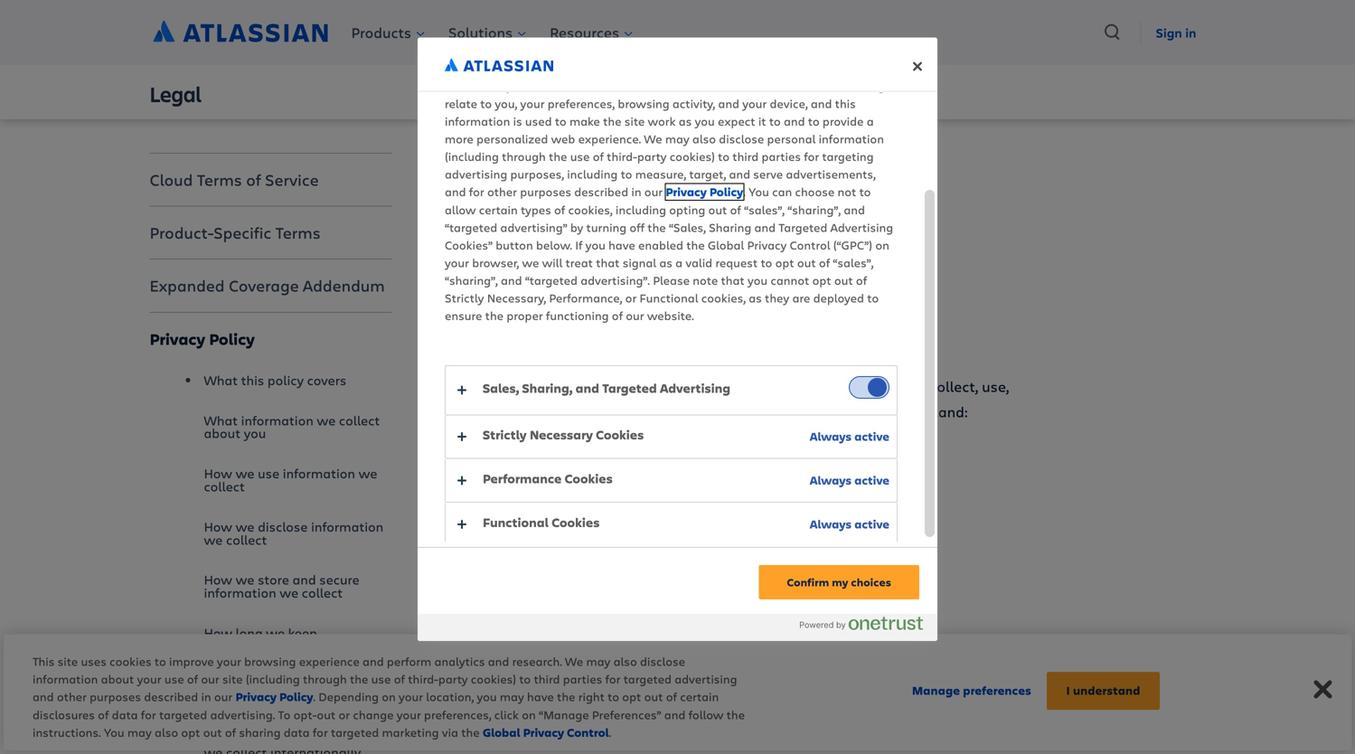 Task type: describe. For each thing, give the bounding box(es) containing it.
and down device, at right top
[[784, 113, 805, 129]]

your inside how to access and control your information
[[204, 690, 231, 708]]

depending
[[319, 689, 379, 705]]

may up "share" on the top
[[666, 7, 690, 23]]

the down web
[[549, 148, 567, 164]]

parties inside this site uses cookies to improve your browsing experience and perform analytics and research. we may also disclose information about your use of our site (including through the use of third-party cookies) to third parties for targeted advertising and other purposes described in our
[[563, 671, 603, 687]]

long for the left how long we keep information link
[[236, 624, 263, 642]]

what this policy covers link
[[204, 360, 392, 401]]

cookies"
[[445, 237, 493, 253]]

0 horizontal spatial what information we collect about you link
[[204, 401, 392, 454]]

0 horizontal spatial how long we keep information
[[204, 624, 317, 655]]

2 horizontal spatial as
[[749, 290, 762, 306]]

and up "manage
[[560, 684, 587, 704]]

expanded
[[150, 275, 225, 296]]

and up necessary,
[[501, 272, 522, 288]]

to left you,
[[481, 96, 492, 111]]

cookies for performance cookies
[[565, 470, 613, 487]]

out up deployed on the right of the page
[[835, 272, 854, 288]]

0 vertical spatial cookies,
[[568, 202, 613, 218]]

control for left how to access and control your information link
[[324, 677, 367, 695]]

through inside this site uses cookies to improve your browsing experience and perform analytics and research. we may also disclose information about your use of our site (including through the use of third-party cookies) to third parties for targeted advertising and other purposes described in our
[[303, 671, 347, 687]]

the up "manage
[[557, 689, 576, 705]]

privacy inside ".  you can choose not to allow certain types of cookies, including opting out of "sales", "sharing", and "targeted advertising" by turning off the "sales, sharing and targeted advertising cookies" button below. if you have enabled the global privacy control ("gpc") on your browser, we will treat that signal as a valid request to opt out of "sales", "sharing", and "targeted advertising". please note that you cannot opt out of strictly necessary, performance, or functional cookies, as they are deployed to ensure the proper functioning of our website."
[[748, 237, 787, 253]]

0 horizontal spatial how we store and secure information we collect link
[[204, 560, 392, 613]]

to down research.
[[519, 671, 531, 687]]

target,
[[690, 166, 726, 182]]

request
[[716, 255, 758, 270]]

how for rightmost how to access and control your information link
[[457, 684, 489, 704]]

also inside . depending on your location, you may have the right to opt out of certain disclosures of data for targeted advertising. to opt-out or change your preferences, click on "manage preferences" and follow the instructions. you may also opt out of sharing data for targeted marketing via the
[[155, 724, 178, 740]]

0 horizontal spatial how long we keep information link
[[204, 613, 392, 666]]

we inside your privacy is important to us, and so is being transparent about how we collect, use, and share information about you. this policy is intended to help you understand:
[[905, 377, 926, 396]]

resources
[[550, 23, 620, 42]]

right for "share"
[[744, 7, 770, 23]]

please
[[653, 272, 690, 288]]

out down depending
[[317, 707, 336, 723]]

how we transfer information we collect internationally for the left how we transfer information we collect internationally 'link'
[[204, 730, 382, 754]]

effective
[[421, 238, 480, 257]]

and left so
[[636, 377, 663, 396]]

1 vertical spatial information.
[[649, 78, 717, 94]]

it
[[759, 113, 767, 129]]

specific
[[214, 222, 272, 243]]

0 horizontal spatial functional
[[483, 514, 549, 531]]

1 horizontal spatial personal
[[706, 43, 754, 58]]

and up allow
[[445, 184, 466, 199]]

advertising inside 'where applicable under local laws, you may have the right to opt out of certain disclosures of personal information to third parties for targeted advertising, which may be considered a "sale" or "share" of personal information, even if no money is exchanged for that information.  when you visit our site, we place cookies on your browser that collect information. the information collected might relate to you, your preferences, browsing activity, and your device, and this information is used to make the site work as you expect it to and to provide a more personalized web experience. we may also disclose personal information (including through the use of third-party cookies) to third parties for targeting advertising purposes, including to measure, target, and serve advertisements, and for other purposes described in our'
[[445, 166, 508, 182]]

may down the work at the top left of the page
[[666, 131, 690, 147]]

and left research.
[[488, 653, 509, 669]]

and down not
[[844, 202, 865, 218]]

follow
[[689, 707, 724, 723]]

about up help
[[828, 377, 868, 396]]

which
[[445, 43, 478, 58]]

intended
[[742, 402, 803, 421]]

to right the it
[[770, 113, 781, 129]]

our left site,
[[762, 60, 780, 76]]

about inside what information we collect about you
[[204, 424, 241, 442]]

valid
[[686, 255, 713, 270]]

money
[[445, 60, 483, 76]]

and inside how we store and secure information we collect
[[293, 571, 316, 589]]

use inside 'where applicable under local laws, you may have the right to opt out of certain disclosures of personal information to third parties for targeted advertising, which may be considered a "sale" or "share" of personal information, even if no money is exchanged for that information.  when you visit our site, we place cookies on your browser that collect information. the information collected might relate to you, your preferences, browsing activity, and your device, and this information is used to make the site work as you expect it to and to provide a more personalized web experience. we may also disclose personal information (including through the use of third-party cookies) to third parties for targeting advertising purposes, including to measure, target, and serve advertisements, and for other purposes described in our'
[[570, 148, 590, 164]]

opt up deployed on the right of the page
[[813, 272, 832, 288]]

on right click
[[522, 707, 536, 723]]

help
[[824, 402, 854, 421]]

keep for the left how long we keep information link
[[288, 624, 317, 642]]

how we store and secure information we collect for 'how we store and secure information we collect' link to the left
[[204, 571, 360, 602]]

this inside 'where applicable under local laws, you may have the right to opt out of certain disclosures of personal information to third parties for targeted advertising, which may be considered a "sale" or "share" of personal information, even if no money is exchanged for that information.  when you visit our site, we place cookies on your browser that collect information. the information collected might relate to you, your preferences, browsing activity, and your device, and this information is used to make the site work as you expect it to and to provide a more personalized web experience. we may also disclose personal information (including through the use of third-party cookies) to third parties for targeting advertising purposes, including to measure, target, and serve advertisements, and for other purposes described in our'
[[835, 96, 856, 111]]

privacy down personalized
[[421, 159, 560, 217]]

disclosures for . depending on your location, you may have the right to opt out of certain disclosures of data for targeted advertising. to opt-out or change your preferences, click on "manage preferences" and follow the instructions. you may also opt out of sharing data for targeted marketing via the
[[33, 707, 95, 723]]

or inside ".  you can choose not to allow certain types of cookies, including opting out of "sales", "sharing", and "targeted advertising" by turning off the "sales, sharing and targeted advertising cookies" button below. if you have enabled the global privacy control ("gpc") on your browser, we will treat that signal as a valid request to opt out of "sales", "sharing", and "targeted advertising". please note that you cannot opt out of strictly necessary, performance, or functional cookies, as they are deployed to ensure the proper functioning of our website."
[[626, 290, 637, 306]]

advertising"
[[501, 219, 568, 235]]

you up "they"
[[748, 272, 768, 288]]

we inside 'where applicable under local laws, you may have the right to opt out of certain disclosures of personal information to third parties for targeted advertising, which may be considered a "sale" or "share" of personal information, even if no money is exchanged for that information.  when you visit our site, we place cookies on your browser that collect information. the information collected might relate to you, your preferences, browsing activity, and your device, and this information is used to make the site work as you expect it to and to provide a more personalized web experience. we may also disclose personal information (including through the use of third-party cookies) to third parties for targeting advertising purposes, including to measure, target, and serve advertisements, and for other purposes described in our'
[[809, 60, 826, 76]]

0 vertical spatial "sales",
[[744, 202, 785, 218]]

click
[[495, 707, 519, 723]]

disclosures for where applicable under local laws, you may have the right to opt out of certain disclosures of personal information to third parties for targeted advertising, which may be considered a "sale" or "share" of personal information, even if no money is exchanged for that information.  when you visit our site, we place cookies on your browser that collect information. the information collected might relate to you, your preferences, browsing activity, and your device, and this information is used to make the site work as you expect it to and to provide a more personalized web experience. we may also disclose personal information (including through the use of third-party cookies) to third parties for targeting advertising purposes, including to measure, target, and serve advertisements, and for other purposes described in our
[[445, 25, 507, 41]]

0 horizontal spatial how we use information we collect
[[204, 465, 378, 495]]

how for the left how long we keep information link
[[204, 624, 232, 642]]

to up the information,
[[773, 7, 785, 23]]

the inside this site uses cookies to improve your browsing experience and perform analytics and research. we may also disclose information about your use of our site (including through the use of third-party cookies) to third parties for targeted advertising and other purposes described in our
[[350, 671, 368, 687]]

terms inside "cloud terms of service" link
[[197, 169, 242, 190]]

always active for functional cookies
[[810, 516, 890, 532]]

sales, sharing, and targeted advertising switch
[[849, 376, 890, 399]]

that down request
[[721, 272, 745, 288]]

and up instructions.
[[33, 689, 54, 705]]

1 horizontal spatial what information we collect about you link
[[457, 449, 726, 468]]

atlassian logo image
[[153, 20, 328, 42]]

privacy policy link for depending
[[236, 689, 313, 705]]

i understand
[[1067, 683, 1141, 699]]

0 horizontal spatial how we transfer information we collect internationally link
[[204, 720, 392, 754]]

of inside "cloud terms of service" link
[[246, 169, 261, 190]]

sales,
[[483, 380, 519, 397]]

. inside global privacy control .
[[609, 724, 612, 740]]

where
[[445, 7, 481, 23]]

they
[[765, 290, 790, 306]]

place
[[829, 60, 859, 76]]

1 vertical spatial "sales",
[[833, 255, 874, 270]]

1 horizontal spatial how we transfer information we collect internationally link
[[457, 731, 837, 751]]

to up "share" on the top
[[644, 25, 656, 41]]

certain for advertising,
[[846, 7, 884, 23]]

privacy policy for privacy policy link within the privacy alert dialog
[[236, 689, 313, 705]]

functioning
[[546, 307, 609, 323]]

perform
[[387, 653, 432, 669]]

targeted down change
[[331, 724, 379, 740]]

("gpc")
[[834, 237, 873, 253]]

cookies inside this site uses cookies to improve your browsing experience and perform analytics and research. we may also disclose information about your use of our site (including through the use of third-party cookies) to third parties for targeted advertising and other purposes described in our
[[110, 653, 152, 669]]

july
[[545, 238, 571, 257]]

you inside 'link'
[[244, 424, 266, 442]]

third inside this site uses cookies to improve your browsing experience and perform analytics and research. we may also disclose information about your use of our site (including through the use of third-party cookies) to third parties for targeted advertising and other purposes described in our
[[534, 671, 560, 687]]

1 horizontal spatial site
[[222, 671, 243, 687]]

if
[[857, 43, 864, 58]]

or inside 'where applicable under local laws, you may have the right to opt out of certain disclosures of personal information to third parties for targeted advertising, which may be considered a "sale" or "share" of personal information, even if no money is exchanged for that information.  when you visit our site, we place cookies on your browser that collect information. the information collected might relate to you, your preferences, browsing activity, and your device, and this information is used to make the site work as you expect it to and to provide a more personalized web experience. we may also disclose personal information (including through the use of third-party cookies) to third parties for targeting advertising purposes, including to measure, target, and serve advertisements, and for other purposes described in our'
[[634, 43, 646, 58]]

we inside this site uses cookies to improve your browsing experience and perform analytics and research. we may also disclose information about your use of our site (including through the use of third-party cookies) to third parties for targeted advertising and other purposes described in our
[[565, 653, 584, 669]]

0 horizontal spatial personal
[[524, 25, 573, 41]]

more
[[445, 131, 474, 147]]

and left serve
[[729, 166, 751, 182]]

cookies) inside 'where applicable under local laws, you may have the right to opt out of certain disclosures of personal information to third parties for targeted advertising, which may be considered a "sale" or "share" of personal information, even if no money is exchanged for that information.  when you visit our site, we place cookies on your browser that collect information. the information collected might relate to you, your preferences, browsing activity, and your device, and this information is used to make the site work as you expect it to and to provide a more personalized web experience. we may also disclose personal information (including through the use of third-party cookies) to third parties for targeting advertising purposes, including to measure, target, and serve advertisements, and for other purposes described in our'
[[670, 148, 715, 164]]

the right follow
[[727, 707, 745, 723]]

website.
[[647, 307, 694, 323]]

you inside your privacy is important to us, and so is being transparent about how we collect, use, and share information about you. this policy is intended to help you understand:
[[858, 402, 883, 421]]

1 horizontal spatial how we disclose information we collect
[[457, 543, 731, 562]]

preferences, inside . depending on your location, you may have the right to opt out of certain disclosures of data for targeted advertising. to opt-out or change your preferences, click on "manage preferences" and follow the instructions. you may also opt out of sharing data for targeted marketing via the
[[424, 707, 492, 723]]

0 horizontal spatial "sharing",
[[445, 272, 498, 288]]

may inside this site uses cookies to improve your browsing experience and perform analytics and research. we may also disclose information about your use of our site (including through the use of third-party cookies) to third parties for targeted advertising and other purposes described in our
[[587, 653, 611, 669]]

terms inside "product-specific terms" link
[[276, 222, 321, 243]]

is right money
[[486, 60, 495, 76]]

1 vertical spatial parties
[[762, 148, 801, 164]]

privacy up opting
[[666, 184, 707, 200]]

1 horizontal spatial how long we keep information
[[457, 637, 667, 656]]

may right instructions.
[[127, 724, 152, 740]]

cookies for functional cookies
[[552, 514, 600, 531]]

1 company logo image from the top
[[445, 47, 554, 83]]

1 vertical spatial privacy policy link
[[150, 317, 392, 360]]

you right if
[[586, 237, 606, 253]]

0 vertical spatial a
[[589, 43, 596, 58]]

on up change
[[382, 689, 396, 705]]

about down sales, sharing, and targeted advertising
[[577, 402, 618, 421]]

other inside this site uses cookies to improve your browsing experience and perform analytics and research. we may also disclose information about your use of our site (including through the use of third-party cookies) to third parties for targeted advertising and other purposes described in our
[[57, 689, 87, 705]]

sharing
[[709, 219, 752, 235]]

to right not
[[860, 184, 871, 199]]

that up "advertising"."
[[596, 255, 620, 270]]

may up click
[[500, 689, 524, 705]]

your privacy is important to us, and so is being transparent about how we collect, use, and share information about you. this policy is intended to help you understand:
[[421, 377, 1010, 421]]

proper
[[507, 307, 543, 323]]

solutions link
[[436, 19, 536, 46]]

how for the right how we transfer information we collect internationally 'link'
[[457, 731, 489, 751]]

and inside how to access and control your information
[[297, 677, 320, 695]]

is right so
[[686, 377, 697, 396]]

and down collected
[[811, 96, 832, 111]]

to right deployed on the right of the page
[[868, 290, 879, 306]]

sales, sharing, and targeted advertising
[[483, 380, 731, 397]]

this inside your privacy is important to us, and so is being transparent about how we collect, use, and share information about you. this policy is intended to help you understand:
[[652, 402, 680, 421]]

site inside 'where applicable under local laws, you may have the right to opt out of certain disclosures of personal information to third parties for targeted advertising, which may be considered a "sale" or "share" of personal information, even if no money is exchanged for that information.  when you visit our site, we place cookies on your browser that collect information. the information collected might relate to you, your preferences, browsing activity, and your device, and this information is used to make the site work as you expect it to and to provide a more personalized web experience. we may also disclose personal information (including through the use of third-party cookies) to third parties for targeting advertising purposes, including to measure, target, and serve advertisements, and for other purposes described in our'
[[625, 113, 645, 129]]

certain inside ".  you can choose not to allow certain types of cookies, including opting out of "sales", "sharing", and "targeted advertising" by turning off the "sales, sharing and targeted advertising cookies" button below. if you have enabled the global privacy control ("gpc") on your browser, we will treat that signal as a valid request to opt out of "sales", "sharing", and "targeted advertising". please note that you cannot opt out of strictly necessary, performance, or functional cookies, as they are deployed to ensure the proper functioning of our website."
[[479, 202, 518, 218]]

targeted down improve
[[159, 707, 207, 723]]

used
[[525, 113, 552, 129]]

experience.
[[579, 131, 641, 147]]

cannot
[[771, 272, 810, 288]]

third- inside 'where applicable under local laws, you may have the right to opt out of certain disclosures of personal information to third parties for targeted advertising, which may be considered a "sale" or "share" of personal information, even if no money is exchanged for that information.  when you visit our site, we place cookies on your browser that collect information. the information collected might relate to you, your preferences, browsing activity, and your device, and this information is used to make the site work as you expect it to and to provide a more personalized web experience. we may also disclose personal information (including through the use of third-party cookies) to third parties for targeting advertising purposes, including to measure, target, and serve advertisements, and for other purposes described in our'
[[607, 148, 638, 164]]

and up research.
[[556, 590, 582, 609]]

1 horizontal spatial parties
[[688, 25, 727, 41]]

0 vertical spatial information.
[[606, 60, 674, 76]]

confirm
[[787, 575, 830, 590]]

when
[[677, 60, 709, 76]]

you right 'laws,'
[[643, 7, 663, 23]]

that down "sale"
[[580, 60, 604, 76]]

improve
[[169, 653, 214, 669]]

policy for privacy policy link within "manage preferences" alert dialog
[[710, 184, 744, 200]]

collect inside how we disclose information we collect
[[226, 531, 267, 548]]

button
[[496, 237, 533, 253]]

0 horizontal spatial transfer
[[258, 730, 307, 748]]

party inside 'where applicable under local laws, you may have the right to opt out of certain disclosures of personal information to third parties for targeted advertising, which may be considered a "sale" or "share" of personal information, even if no money is exchanged for that information.  when you visit our site, we place cookies on your browser that collect information. the information collected might relate to you, your preferences, browsing activity, and your device, and this information is used to make the site work as you expect it to and to provide a more personalized web experience. we may also disclose personal information (including through the use of third-party cookies) to third parties for targeting advertising purposes, including to measure, target, and serve advertisements, and for other purposes described in our'
[[638, 148, 667, 164]]

2 company logo image from the top
[[445, 58, 554, 72]]

if
[[575, 237, 583, 253]]

party inside this site uses cookies to improve your browsing experience and perform analytics and research. we may also disclose information about your use of our site (including through the use of third-party cookies) to third parties for targeted advertising and other purposes described in our
[[439, 671, 468, 687]]

deployed
[[814, 290, 865, 306]]

other inside 'where applicable under local laws, you may have the right to opt out of certain disclosures of personal information to third parties for targeted advertising, which may be considered a "sale" or "share" of personal information, even if no money is exchanged for that information.  when you visit our site, we place cookies on your browser that collect information. the information collected might relate to you, your preferences, browsing activity, and your device, and this information is used to make the site work as you expect it to and to provide a more personalized web experience. we may also disclose personal information (including through the use of third-party cookies) to third parties for targeting advertising purposes, including to measure, target, and serve advertisements, and for other purposes described in our'
[[487, 184, 517, 199]]

third- inside this site uses cookies to improve your browsing experience and perform analytics and research. we may also disclose information about your use of our site (including through the use of third-party cookies) to third parties for targeted advertising and other purposes described in our
[[408, 671, 439, 687]]

make
[[570, 113, 600, 129]]

information inside how we disclose information we collect
[[311, 518, 384, 535]]

through inside 'where applicable under local laws, you may have the right to opt out of certain disclosures of personal information to third parties for targeted advertising, which may be considered a "sale" or "share" of personal information, even if no money is exchanged for that information.  when you visit our site, we place cookies on your browser that collect information. the information collected might relate to you, your preferences, browsing activity, and your device, and this information is used to make the site work as you expect it to and to provide a more personalized web experience. we may also disclose personal information (including through the use of third-party cookies) to third parties for targeting advertising purposes, including to measure, target, and serve advertisements, and for other purposes described in our'
[[502, 148, 546, 164]]

0 horizontal spatial how to access and control your information
[[204, 677, 367, 708]]

that up make
[[583, 78, 606, 94]]

strictly inside ".  you can choose not to allow certain types of cookies, including opting out of "sales", "sharing", and "targeted advertising" by turning off the "sales, sharing and targeted advertising cookies" button below. if you have enabled the global privacy control ("gpc") on your browser, we will treat that signal as a valid request to opt out of "sales", "sharing", and "targeted advertising". please note that you cannot opt out of strictly necessary, performance, or functional cookies, as they are deployed to ensure the proper functioning of our website."
[[445, 290, 484, 306]]

even
[[828, 43, 854, 58]]

17,
[[575, 238, 590, 257]]

to up target,
[[718, 148, 730, 164]]

1 vertical spatial as
[[660, 255, 673, 270]]

the right via
[[461, 724, 480, 740]]

1 horizontal spatial how we disclose information we collect link
[[457, 543, 731, 562]]

2 horizontal spatial third
[[733, 148, 759, 164]]

what for how we use information we collect
[[457, 449, 495, 468]]

to left the us,
[[596, 377, 610, 396]]

cloud terms of service
[[150, 169, 319, 190]]

have for "share"
[[693, 7, 720, 23]]

opt up preferences"
[[623, 689, 642, 705]]

device,
[[770, 96, 808, 111]]

and up the versions
[[755, 219, 776, 235]]

targeted inside ".  you can choose not to allow certain types of cookies, including opting out of "sales", "sharing", and "targeted advertising" by turning off the "sales, sharing and targeted advertising cookies" button below. if you have enabled the global privacy control ("gpc") on your browser, we will treat that signal as a valid request to opt out of "sales", "sharing", and "targeted advertising". please note that you cannot opt out of strictly necessary, performance, or functional cookies, as they are deployed to ensure the proper functioning of our website."
[[779, 219, 828, 235]]

sign
[[1157, 24, 1183, 41]]

or inside . depending on your location, you may have the right to opt out of certain disclosures of data for targeted advertising. to opt-out or change your preferences, click on "manage preferences" and follow the instructions. you may also opt out of sharing data for targeted marketing via the
[[339, 707, 350, 723]]

will
[[542, 255, 563, 270]]

privacy policy for privacy policy link to the middle
[[150, 328, 255, 349]]

as inside 'where applicable under local laws, you may have the right to opt out of certain disclosures of personal information to third parties for targeted advertising, which may be considered a "sale" or "share" of personal information, even if no money is exchanged for that information.  when you visit our site, we place cookies on your browser that collect information. the information collected might relate to you, your preferences, browsing activity, and your device, and this information is used to make the site work as you expect it to and to provide a more personalized web experience. we may also disclose personal information (including through the use of third-party cookies) to third parties for targeting advertising purposes, including to measure, target, and serve advertisements, and for other purposes described in our'
[[679, 113, 692, 129]]

privacy inside global privacy control .
[[523, 725, 564, 741]]

out right )
[[798, 255, 816, 270]]

our down measure,
[[645, 184, 663, 199]]

privacy alert dialog
[[4, 634, 1353, 751]]

how we transfer information we collect internationally for the right how we transfer information we collect internationally 'link'
[[457, 731, 837, 751]]

this inside this site uses cookies to improve your browsing experience and perform analytics and research. we may also disclose information about your use of our site (including through the use of third-party cookies) to third parties for targeted advertising and other purposes described in our
[[33, 653, 55, 669]]

keep for the right how long we keep information link
[[551, 637, 583, 656]]

confirm my choices button
[[759, 565, 920, 600]]

how we store and secure information we collect for 'how we store and secure information we collect' link to the right
[[457, 590, 792, 609]]

measure,
[[636, 166, 687, 182]]

products
[[351, 23, 412, 42]]

policy up off
[[567, 159, 680, 217]]

what information we collect about you for right what information we collect about you 'link'
[[457, 449, 726, 468]]

2023
[[593, 238, 628, 257]]

privacy policy for privacy policy link within "manage preferences" alert dialog
[[666, 184, 744, 200]]

information inside this site uses cookies to improve your browsing experience and perform analytics and research. we may also disclose information about your use of our site (including through the use of third-party cookies) to third parties for targeted advertising and other purposes described in our
[[33, 671, 98, 687]]

0 horizontal spatial how to access and control your information link
[[204, 666, 392, 720]]

browsing inside 'where applicable under local laws, you may have the right to opt out of certain disclosures of personal information to third parties for targeted advertising, which may be considered a "sale" or "share" of personal information, even if no money is exchanged for that information.  when you visit our site, we place cookies on your browser that collect information. the information collected might relate to you, your preferences, browsing activity, and your device, and this information is used to make the site work as you expect it to and to provide a more personalized web experience. we may also disclose personal information (including through the use of third-party cookies) to third parties for targeting advertising purposes, including to measure, target, and serve advertisements, and for other purposes described in our'
[[618, 96, 670, 111]]

to up click
[[492, 684, 507, 704]]

1 horizontal spatial how to access and control your information link
[[457, 684, 760, 704]]

0 horizontal spatial site
[[58, 653, 78, 669]]

1 horizontal spatial transfer
[[517, 731, 571, 751]]

analytics
[[435, 653, 485, 669]]

transparent
[[743, 377, 824, 396]]

global inside global privacy control .
[[483, 725, 521, 741]]

and down the
[[719, 96, 740, 111]]

always for performance cookies
[[810, 473, 852, 488]]

change
[[353, 707, 394, 723]]

the up enabled
[[648, 219, 666, 235]]

to left measure,
[[621, 166, 633, 182]]

1 horizontal spatial how we store and secure information we collect link
[[457, 590, 792, 609]]

our inside ".  you can choose not to allow certain types of cookies, including opting out of "sales", "sharing", and "targeted advertising" by turning off the "sales, sharing and targeted advertising cookies" button below. if you have enabled the global privacy control ("gpc") on your browser, we will treat that signal as a valid request to opt out of "sales", "sharing", and "targeted advertising". please note that you cannot opt out of strictly necessary, performance, or functional cookies, as they are deployed to ensure the proper functioning of our website."
[[626, 307, 645, 323]]

personalized
[[477, 131, 548, 147]]

store for 'how we store and secure information we collect' link to the left
[[258, 571, 289, 589]]

0 horizontal spatial data
[[112, 707, 138, 723]]

0 horizontal spatial how we disclose information we collect
[[204, 518, 384, 548]]

in inside this site uses cookies to improve your browsing experience and perform analytics and research. we may also disclose information about your use of our site (including through the use of third-party cookies) to third parties for targeted advertising and other purposes described in our
[[201, 689, 211, 705]]

always for strictly necessary cookies
[[810, 429, 852, 445]]

and left the us,
[[576, 380, 600, 397]]

treat
[[566, 255, 593, 270]]

to up web
[[555, 113, 567, 129]]

and left 'perform'
[[363, 653, 384, 669]]

1 vertical spatial how we use information we collect
[[457, 496, 703, 515]]

below.
[[536, 237, 572, 253]]

opt inside 'where applicable under local laws, you may have the right to opt out of certain disclosures of personal information to third parties for targeted advertising, which may be considered a "sale" or "share" of personal information, even if no money is exchanged for that information.  when you visit our site, we place cookies on your browser that collect information. the information collected might relate to you, your preferences, browsing activity, and your device, and this information is used to make the site work as you expect it to and to provide a more personalized web experience. we may also disclose personal information (including through the use of third-party cookies) to third parties for targeting advertising purposes, including to measure, target, and serve advertisements, and for other purposes described in our'
[[788, 7, 807, 23]]

how for the right how long we keep information link
[[457, 637, 489, 656]]

privacy up advertising. at the bottom left of the page
[[236, 689, 277, 705]]

privacy policy link for you
[[666, 184, 744, 200]]

1 vertical spatial strictly
[[483, 426, 527, 443]]

cookies inside 'where applicable under local laws, you may have the right to opt out of certain disclosures of personal information to third parties for targeted advertising, which may be considered a "sale" or "share" of personal information, even if no money is exchanged for that information.  when you visit our site, we place cookies on your browser that collect information. the information collected might relate to you, your preferences, browsing activity, and your device, and this information is used to make the site work as you expect it to and to provide a more personalized web experience. we may also disclose personal information (including through the use of third-party cookies) to third parties for targeting advertising purposes, including to measure, target, and serve advertisements, and for other purposes described in our'
[[445, 78, 487, 94]]

on inside ".  you can choose not to allow certain types of cookies, including opting out of "sales", "sharing", and "targeted advertising" by turning off the "sales, sharing and targeted advertising cookies" button below. if you have enabled the global privacy control ("gpc") on your browser, we will treat that signal as a valid request to opt out of "sales", "sharing", and "targeted advertising". please note that you cannot opt out of strictly necessary, performance, or functional cookies, as they are deployed to ensure the proper functioning of our website."
[[876, 237, 890, 253]]

"share"
[[649, 43, 689, 58]]

performance
[[483, 470, 562, 487]]

0 horizontal spatial how we disclose information we collect link
[[204, 507, 392, 560]]

certain for or
[[680, 689, 719, 705]]

control for rightmost how to access and control your information link
[[590, 684, 639, 704]]

the up valid
[[687, 237, 705, 253]]

1 horizontal spatial "sharing",
[[788, 202, 841, 218]]

1 vertical spatial this
[[241, 371, 264, 389]]

our up advertising. at the bottom left of the page
[[214, 689, 233, 705]]

to left provide
[[808, 113, 820, 129]]

provide
[[823, 113, 864, 129]]

location,
[[426, 689, 474, 705]]

information inside your privacy is important to us, and so is being transparent about how we collect, use, and share information about you. this policy is intended to help you understand:
[[493, 402, 573, 421]]

we inside ".  you can choose not to allow certain types of cookies, including opting out of "sales", "sharing", and "targeted advertising" by turning off the "sales, sharing and targeted advertising cookies" button below. if you have enabled the global privacy control ("gpc") on your browser, we will treat that signal as a valid request to opt out of "sales", "sharing", and "targeted advertising". please note that you cannot opt out of strictly necessary, performance, or functional cookies, as they are deployed to ensure the proper functioning of our website."
[[522, 255, 539, 270]]

purposes inside 'where applicable under local laws, you may have the right to opt out of certain disclosures of personal information to third parties for targeted advertising, which may be considered a "sale" or "share" of personal information, even if no money is exchanged for that information.  when you visit our site, we place cookies on your browser that collect information. the information collected might relate to you, your preferences, browsing activity, and your device, and this information is used to make the site work as you expect it to and to provide a more personalized web experience. we may also disclose personal information (including through the use of third-party cookies) to third parties for targeting advertising purposes, including to measure, target, and serve advertisements, and for other purposes described in our'
[[520, 184, 572, 199]]

1 horizontal spatial third
[[659, 25, 685, 41]]

via
[[442, 724, 459, 740]]

you down activity,
[[695, 113, 715, 129]]

2 horizontal spatial personal
[[767, 131, 816, 147]]

1 vertical spatial a
[[867, 113, 874, 129]]

understand:
[[886, 402, 968, 421]]

privacy down the expanded
[[150, 328, 205, 349]]

. for depending
[[313, 689, 316, 705]]

0 vertical spatial secure
[[320, 571, 360, 589]]

how for leftmost how we use information we collect link
[[204, 465, 232, 482]]

expanded coverage addendum link
[[150, 264, 392, 307]]

opt up cannot
[[776, 255, 795, 270]]

your inside ".  you can choose not to allow certain types of cookies, including opting out of "sales", "sharing", and "targeted advertising" by turning off the "sales, sharing and targeted advertising cookies" button below. if you have enabled the global privacy control ("gpc") on your browser, we will treat that signal as a valid request to opt out of "sales", "sharing", and "targeted advertising". please note that you cannot opt out of strictly necessary, performance, or functional cookies, as they are deployed to ensure the proper functioning of our website."
[[445, 255, 469, 270]]

considered
[[525, 43, 586, 58]]

sharing
[[239, 724, 281, 740]]

privacy policy up advertising" on the left of the page
[[421, 159, 680, 217]]

0 vertical spatial cookies
[[596, 426, 644, 443]]

versions
[[733, 238, 790, 257]]

out up 'sharing'
[[709, 202, 728, 218]]

manage preferences alert dialog
[[418, 7, 938, 641]]

work
[[648, 113, 676, 129]]

disclose inside this site uses cookies to improve your browsing experience and perform analytics and research. we may also disclose information about your use of our site (including through the use of third-party cookies) to third parties for targeted advertising and other purposes described in our
[[640, 653, 686, 669]]

. for you
[[744, 184, 746, 199]]

have inside ".  you can choose not to allow certain types of cookies, including opting out of "sales", "sharing", and "targeted advertising" by turning off the "sales, sharing and targeted advertising cookies" button below. if you have enabled the global privacy control ("gpc") on your browser, we will treat that signal as a valid request to opt out of "sales", "sharing", and "targeted advertising". please note that you cannot opt out of strictly necessary, performance, or functional cookies, as they are deployed to ensure the proper functioning of our website."
[[609, 237, 636, 253]]

policy inside your privacy is important to us, and so is being transparent about how we collect, use, and share information about you. this policy is intended to help you understand:
[[683, 402, 723, 421]]

1 horizontal spatial cookies,
[[702, 290, 746, 306]]

manage preferences
[[913, 683, 1032, 699]]

advertising.
[[210, 707, 275, 723]]

is up personalized
[[513, 113, 522, 129]]

product-specific terms
[[150, 222, 321, 243]]

browser
[[534, 78, 580, 94]]

about inside this site uses cookies to improve your browsing experience and perform analytics and research. we may also disclose information about your use of our site (including through the use of third-party cookies) to third parties for targeted advertising and other purposes described in our
[[101, 671, 134, 687]]

may left be
[[481, 43, 506, 58]]

you,
[[495, 96, 518, 111]]

cloud terms of service link
[[150, 158, 392, 201]]

disclose inside how we disclose information we collect
[[258, 518, 308, 535]]

opting
[[670, 202, 706, 218]]

including inside ".  you can choose not to allow certain types of cookies, including opting out of "sales", "sharing", and "targeted advertising" by turning off the "sales, sharing and targeted advertising cookies" button below. if you have enabled the global privacy control ("gpc") on your browser, we will treat that signal as a valid request to opt out of "sales", "sharing", and "targeted advertising". please note that you cannot opt out of strictly necessary, performance, or functional cookies, as they are deployed to ensure the proper functioning of our website."
[[616, 202, 667, 218]]

advertising inside ".  you can choose not to allow certain types of cookies, including opting out of "sales", "sharing", and "targeted advertising" by turning off the "sales, sharing and targeted advertising cookies" button below. if you have enabled the global privacy control ("gpc") on your browser, we will treat that signal as a valid request to opt out of "sales", "sharing", and "targeted advertising". please note that you cannot opt out of strictly necessary, performance, or functional cookies, as they are deployed to ensure the proper functioning of our website."
[[831, 219, 894, 235]]

under
[[545, 7, 577, 23]]



Task type: vqa. For each thing, say whether or not it's contained in the screenshot.
the or in Recipients of "Sales" or "Sharing"
no



Task type: locate. For each thing, give the bounding box(es) containing it.
marketing
[[382, 724, 439, 740]]

terms
[[197, 169, 242, 190], [276, 222, 321, 243]]

access down research.
[[510, 684, 557, 704]]

strictly necessary cookies
[[483, 426, 644, 443]]

1 horizontal spatial (including
[[445, 148, 499, 164]]

3 active from the top
[[855, 516, 890, 532]]

is right privacy
[[508, 377, 519, 396]]

1 horizontal spatial how to access and control your information
[[457, 684, 760, 704]]

to inside how to access and control your information
[[236, 677, 249, 695]]

. left the can
[[744, 184, 746, 199]]

you inside ".  you can choose not to allow certain types of cookies, including opting out of "sales", "sharing", and "targeted advertising" by turning off the "sales, sharing and targeted advertising cookies" button below. if you have enabled the global privacy control ("gpc") on your browser, we will treat that signal as a valid request to opt out of "sales", "sharing", and "targeted advertising". please note that you cannot opt out of strictly necessary, performance, or functional cookies, as they are deployed to ensure the proper functioning of our website."
[[749, 184, 770, 199]]

what for what information we collect about you
[[204, 371, 238, 389]]

1 horizontal spatial how we use information we collect link
[[457, 496, 703, 515]]

also up target,
[[693, 131, 716, 147]]

this site uses cookies to improve your browsing experience and perform analytics and research. we may also disclose information about your use of our site (including through the use of third-party cookies) to third parties for targeted advertising and other purposes described in our
[[33, 653, 738, 705]]

what information we collect about you link down what this policy covers
[[204, 401, 392, 454]]

how to access and control your information link up "sharing"
[[204, 666, 392, 720]]

laws,
[[610, 7, 640, 23]]

1 horizontal spatial how we transfer information we collect internationally
[[457, 731, 837, 751]]

global privacy control .
[[483, 724, 612, 741]]

how for left how to access and control your information link
[[204, 677, 232, 695]]

policy for privacy policy link to the middle
[[209, 328, 255, 349]]

disclosures inside . depending on your location, you may have the right to opt out of certain disclosures of data for targeted advertising. to opt-out or change your preferences, click on "manage preferences" and follow the instructions. you may also opt out of sharing data for targeted marketing via the
[[33, 707, 95, 723]]

cookies down strictly necessary cookies
[[565, 470, 613, 487]]

information.
[[606, 60, 674, 76], [649, 78, 717, 94]]

active for functional cookies
[[855, 516, 890, 532]]

third
[[659, 25, 685, 41], [733, 148, 759, 164], [534, 671, 560, 687]]

(including inside 'where applicable under local laws, you may have the right to opt out of certain disclosures of personal information to third parties for targeted advertising, which may be considered a "sale" or "share" of personal information, even if no money is exchanged for that information.  when you visit our site, we place cookies on your browser that collect information. the information collected might relate to you, your preferences, browsing activity, and your device, and this information is used to make the site work as you expect it to and to provide a more personalized web experience. we may also disclose personal information (including through the use of third-party cookies) to third parties for targeting advertising purposes, including to measure, target, and serve advertisements, and for other purposes described in our'
[[445, 148, 499, 164]]

0 horizontal spatial have
[[527, 689, 554, 705]]

how we disclose information we collect link
[[204, 507, 392, 560], [457, 543, 731, 562]]

1 vertical spatial policy
[[683, 402, 723, 421]]

1 horizontal spatial secure
[[586, 590, 630, 609]]

not
[[838, 184, 857, 199]]

1 horizontal spatial how long we keep information link
[[457, 637, 667, 656]]

browsing
[[618, 96, 670, 111], [244, 653, 296, 669]]

2 always from the top
[[810, 473, 852, 488]]

0 vertical spatial always
[[810, 429, 852, 445]]

active for strictly necessary cookies
[[855, 429, 890, 445]]

always for functional cookies
[[810, 516, 852, 532]]

0 horizontal spatial advertising
[[660, 380, 731, 397]]

how for the left how we transfer information we collect internationally 'link'
[[204, 730, 232, 748]]

be
[[509, 43, 522, 58]]

what information we collect about you for leftmost what information we collect about you 'link'
[[204, 411, 380, 442]]

right up "manage
[[579, 689, 605, 705]]

. depending on your location, you may have the right to opt out of certain disclosures of data for targeted advertising. to opt-out or change your preferences, click on "manage preferences" and follow the instructions. you may also opt out of sharing data for targeted marketing via the
[[33, 689, 745, 740]]

a up please at the top of page
[[676, 255, 683, 270]]

to up cannot
[[761, 255, 773, 270]]

0 horizontal spatial we
[[565, 653, 584, 669]]

have inside 'where applicable under local laws, you may have the right to opt out of certain disclosures of personal information to third parties for targeted advertising, which may be considered a "sale" or "share" of personal information, even if no money is exchanged for that information.  when you visit our site, we place cookies on your browser that collect information. the information collected might relate to you, your preferences, browsing activity, and your device, and this information is used to make the site work as you expect it to and to provide a more personalized web experience. we may also disclose personal information (including through the use of third-party cookies) to third parties for targeting advertising purposes, including to measure, target, and serve advertisements, and for other purposes described in our'
[[693, 7, 720, 23]]

policy down target,
[[710, 184, 744, 200]]

how inside how long we keep information
[[204, 624, 232, 642]]

0 horizontal spatial third-
[[408, 671, 439, 687]]

store for 'how we store and secure information we collect' link to the right
[[517, 590, 552, 609]]

local
[[580, 7, 607, 23]]

how we transfer information we collect internationally down preferences"
[[457, 731, 837, 751]]

including up off
[[616, 202, 667, 218]]

1 horizontal spatial right
[[744, 7, 770, 23]]

0 horizontal spatial cookies,
[[568, 202, 613, 218]]

right for and
[[579, 689, 605, 705]]

long inside how long we keep information
[[236, 624, 263, 642]]

0 horizontal spatial how we use information we collect link
[[204, 454, 392, 507]]

or down depending
[[339, 707, 350, 723]]

control inside ".  you can choose not to allow certain types of cookies, including opting out of "sales", "sharing", and "targeted advertising" by turning off the "sales, sharing and targeted advertising cookies" button below. if you have enabled the global privacy control ("gpc") on your browser, we will treat that signal as a valid request to opt out of "sales", "sharing", and "targeted advertising". please note that you cannot opt out of strictly necessary, performance, or functional cookies, as they are deployed to ensure the proper functioning of our website."
[[790, 237, 831, 253]]

also up preferences"
[[614, 653, 637, 669]]

1 vertical spatial what information we collect about you
[[457, 449, 726, 468]]

long right analytics
[[492, 637, 523, 656]]

how long we keep information
[[204, 624, 317, 655], [457, 637, 667, 656]]

1 vertical spatial purposes
[[90, 689, 141, 705]]

0 vertical spatial parties
[[688, 25, 727, 41]]

targeted
[[748, 25, 797, 41], [624, 671, 672, 687], [159, 707, 207, 723], [331, 724, 379, 740]]

in inside sign in button
[[1186, 24, 1197, 41]]

disclose
[[719, 131, 765, 147], [258, 518, 308, 535], [517, 543, 573, 562], [640, 653, 686, 669]]

2 horizontal spatial a
[[867, 113, 874, 129]]

site up advertising. at the bottom left of the page
[[222, 671, 243, 687]]

privacy policy
[[421, 159, 680, 217], [666, 184, 744, 200], [150, 328, 255, 349], [236, 689, 313, 705]]

. inside . depending on your location, you may have the right to opt out of certain disclosures of data for targeted advertising. to opt-out or change your preferences, click on "manage preferences" and follow the instructions. you may also opt out of sharing data for targeted marketing via the
[[313, 689, 316, 705]]

1 vertical spatial including
[[616, 202, 667, 218]]

cookies down money
[[445, 78, 487, 94]]

1 vertical spatial also
[[614, 653, 637, 669]]

.  you can choose not to allow certain types of cookies, including opting out of "sales", "sharing", and "targeted advertising" by turning off the "sales, sharing and targeted advertising cookies" button below. if you have enabled the global privacy control ("gpc") on your browser, we will treat that signal as a valid request to opt out of "sales", "sharing", and "targeted advertising". please note that you cannot opt out of strictly necessary, performance, or functional cookies, as they are deployed to ensure the proper functioning of our website.
[[445, 184, 894, 323]]

purposes down the uses
[[90, 689, 141, 705]]

0 horizontal spatial (including
[[246, 671, 300, 687]]

third up "share" on the top
[[659, 25, 685, 41]]

1 horizontal spatial "sales",
[[833, 255, 874, 270]]

allow
[[445, 202, 476, 218]]

how for 'how we store and secure information we collect' link to the left
[[204, 571, 232, 589]]

2 vertical spatial third
[[534, 671, 560, 687]]

0 vertical spatial through
[[502, 148, 546, 164]]

described inside 'where applicable under local laws, you may have the right to opt out of certain disclosures of personal information to third parties for targeted advertising, which may be considered a "sale" or "share" of personal information, even if no money is exchanged for that information.  when you visit our site, we place cookies on your browser that collect information. the information collected might relate to you, your preferences, browsing activity, and your device, and this information is used to make the site work as you expect it to and to provide a more personalized web experience. we may also disclose personal information (including through the use of third-party cookies) to third parties for targeting advertising purposes, including to measure, target, and serve advertisements, and for other purposes described in our'
[[575, 184, 629, 199]]

1 horizontal spatial also
[[614, 653, 637, 669]]

targeted up you.
[[603, 380, 657, 397]]

0 vertical spatial certain
[[846, 7, 884, 23]]

serve
[[754, 166, 783, 182]]

and up experience
[[293, 571, 316, 589]]

to inside . depending on your location, you may have the right to opt out of certain disclosures of data for targeted advertising. to opt-out or change your preferences, click on "manage preferences" and follow the instructions. you may also opt out of sharing data for targeted marketing via the
[[608, 689, 620, 705]]

you inside . depending on your location, you may have the right to opt out of certain disclosures of data for targeted advertising. to opt-out or change your preferences, click on "manage preferences" and follow the instructions. you may also opt out of sharing data for targeted marketing via the
[[477, 689, 497, 705]]

(including
[[445, 148, 499, 164], [246, 671, 300, 687]]

the down necessary,
[[485, 307, 504, 323]]

1 vertical spatial (including
[[246, 671, 300, 687]]

2 horizontal spatial site
[[625, 113, 645, 129]]

1 vertical spatial you
[[104, 724, 124, 740]]

1 horizontal spatial "targeted
[[525, 272, 578, 288]]

how we store and secure information we collect link
[[204, 560, 392, 613], [457, 590, 792, 609]]

how
[[872, 377, 902, 396]]

0 vertical spatial terms
[[197, 169, 242, 190]]

2 horizontal spatial in
[[1186, 24, 1197, 41]]

"sales", down ("gpc")
[[833, 255, 874, 270]]

3 always active from the top
[[810, 516, 890, 532]]

0 horizontal spatial disclosures
[[33, 707, 95, 723]]

what information we collect about you link
[[204, 401, 392, 454], [457, 449, 726, 468]]

to up advertising. at the bottom left of the page
[[236, 677, 249, 695]]

to left improve
[[155, 653, 166, 669]]

how to access and control your information
[[204, 677, 367, 708], [457, 684, 760, 704]]

collect inside 'where applicable under local laws, you may have the right to opt out of certain disclosures of personal information to third parties for targeted advertising, which may be considered a "sale" or "share" of personal information, even if no money is exchanged for that information.  when you visit our site, we place cookies on your browser that collect information. the information collected might relate to you, your preferences, browsing activity, and your device, and this information is used to make the site work as you expect it to and to provide a more personalized web experience. we may also disclose personal information (including through the use of third-party cookies) to third parties for targeting advertising purposes, including to measure, target, and serve advertisements, and for other purposes described in our'
[[609, 78, 646, 94]]

the
[[720, 78, 740, 94]]

0 horizontal spatial cookies)
[[471, 671, 517, 687]]

how we disclose information we collect
[[204, 518, 384, 548], [457, 543, 731, 562]]

company logo image
[[445, 47, 554, 83], [445, 58, 554, 72]]

0 vertical spatial advertising
[[831, 219, 894, 235]]

in
[[1186, 24, 1197, 41], [632, 184, 642, 199], [201, 689, 211, 705]]

0 horizontal spatial control
[[567, 725, 609, 741]]

0 horizontal spatial you
[[104, 724, 124, 740]]

sharing,
[[522, 380, 573, 397]]

1 vertical spatial this
[[33, 653, 55, 669]]

powered by onetrust image
[[800, 616, 923, 631]]

2 horizontal spatial have
[[693, 7, 720, 23]]

how inside how to access and control your information
[[204, 677, 232, 695]]

out up preferences"
[[645, 689, 663, 705]]

long for the right how long we keep information link
[[492, 637, 523, 656]]

0 horizontal spatial browsing
[[244, 653, 296, 669]]

access for rightmost how to access and control your information link
[[510, 684, 557, 704]]

might
[[865, 78, 898, 94]]

2 active from the top
[[855, 473, 890, 488]]

disclosures up instructions.
[[33, 707, 95, 723]]

use,
[[982, 377, 1010, 396]]

2 always active from the top
[[810, 473, 890, 488]]

targeted inside 'where applicable under local laws, you may have the right to opt out of certain disclosures of personal information to third parties for targeted advertising, which may be considered a "sale" or "share" of personal information, even if no money is exchanged for that information.  when you visit our site, we place cookies on your browser that collect information. the information collected might relate to you, your preferences, browsing activity, and your device, and this information is used to make the site work as you expect it to and to provide a more personalized web experience. we may also disclose personal information (including through the use of third-party cookies) to third parties for targeting advertising purposes, including to measure, target, and serve advertisements, and for other purposes described in our'
[[748, 25, 797, 41]]

how we transfer information we collect internationally link down preferences"
[[457, 731, 837, 751]]

this left covers at the left
[[241, 371, 264, 389]]

manage
[[913, 683, 961, 699]]

necessary,
[[487, 290, 546, 306]]

1 horizontal spatial disclosures
[[445, 25, 507, 41]]

may up preferences"
[[587, 653, 611, 669]]

1 vertical spatial in
[[632, 184, 642, 199]]

sign in
[[1157, 24, 1197, 41]]

2 vertical spatial parties
[[563, 671, 603, 687]]

information. down the when
[[649, 78, 717, 94]]

us,
[[614, 377, 633, 396]]

control inside how to access and control your information
[[324, 677, 367, 695]]

you up the
[[712, 60, 732, 76]]

cookies) inside this site uses cookies to improve your browsing experience and perform analytics and research. we may also disclose information about your use of our site (including through the use of third-party cookies) to third parties for targeted advertising and other purposes described in our
[[471, 671, 517, 687]]

we down the work at the top left of the page
[[644, 131, 663, 147]]

policy inside privacy alert dialog
[[280, 689, 313, 705]]

cookies) up click
[[471, 671, 517, 687]]

about down your privacy is important to us, and so is being transparent about how we collect, use, and share information about you. this policy is intended to help you understand:
[[657, 449, 697, 468]]

0 horizontal spatial right
[[579, 689, 605, 705]]

targeted inside this site uses cookies to improve your browsing experience and perform analytics and research. we may also disclose information about your use of our site (including through the use of third-party cookies) to third parties for targeted advertising and other purposes described in our
[[624, 671, 672, 687]]

what
[[204, 371, 238, 389], [204, 411, 238, 429], [457, 449, 495, 468]]

policy for privacy policy link within the privacy alert dialog
[[280, 689, 313, 705]]

policy up opt-
[[280, 689, 313, 705]]

also inside this site uses cookies to improve your browsing experience and perform analytics and research. we may also disclose information about your use of our site (including through the use of third-party cookies) to third parties for targeted advertising and other purposes described in our
[[614, 653, 637, 669]]

to left help
[[806, 402, 821, 421]]

policy down being
[[683, 402, 723, 421]]

policy left covers at the left
[[268, 371, 304, 389]]

view archived versions link
[[636, 238, 790, 257]]

how for 'how we store and secure information we collect' link to the right
[[457, 590, 489, 609]]

1 vertical spatial store
[[517, 590, 552, 609]]

certain left types
[[479, 202, 518, 218]]

0 vertical spatial "targeted
[[445, 219, 498, 235]]

1 always active from the top
[[810, 429, 890, 445]]

0 horizontal spatial certain
[[479, 202, 518, 218]]

this left the uses
[[33, 653, 55, 669]]

cookies) up target,
[[670, 148, 715, 164]]

third- down 'perform'
[[408, 671, 439, 687]]

described inside this site uses cookies to improve your browsing experience and perform analytics and research. we may also disclose information about your use of our site (including through the use of third-party cookies) to third parties for targeted advertising and other purposes described in our
[[144, 689, 198, 705]]

you down your privacy is important to us, and so is being transparent about how we collect, use, and share information about you. this policy is intended to help you understand:
[[701, 449, 726, 468]]

2 vertical spatial .
[[609, 724, 612, 740]]

confirm my choices
[[787, 575, 892, 590]]

in inside 'where applicable under local laws, you may have the right to opt out of certain disclosures of personal information to third parties for targeted advertising, which may be considered a "sale" or "share" of personal information, even if no money is exchanged for that information.  when you visit our site, we place cookies on your browser that collect information. the information collected might relate to you, your preferences, browsing activity, and your device, and this information is used to make the site work as you expect it to and to provide a more personalized web experience. we may also disclose personal information (including through the use of third-party cookies) to third parties for targeting advertising purposes, including to measure, target, and serve advertisements, and for other purposes described in our'
[[632, 184, 642, 199]]

0 horizontal spatial targeted
[[603, 380, 657, 397]]

(including inside this site uses cookies to improve your browsing experience and perform analytics and research. we may also disclose information about your use of our site (including through the use of third-party cookies) to third parties for targeted advertising and other purposes described in our
[[246, 671, 300, 687]]

you.
[[621, 402, 649, 421]]

1 vertical spatial other
[[57, 689, 87, 705]]

about
[[828, 377, 868, 396], [577, 402, 618, 421], [204, 424, 241, 442], [657, 449, 697, 468], [101, 671, 134, 687]]

the up visit
[[723, 7, 741, 23]]

through down experience
[[303, 671, 347, 687]]

0 vertical spatial store
[[258, 571, 289, 589]]

including down experience.
[[567, 166, 618, 182]]

how we transfer information we collect internationally
[[204, 730, 382, 754], [457, 731, 837, 751]]

party
[[638, 148, 667, 164], [439, 671, 468, 687]]

internationally inside the how we transfer information we collect internationally
[[270, 743, 361, 754]]

0 horizontal spatial "sales",
[[744, 202, 785, 218]]

0 vertical spatial right
[[744, 7, 770, 23]]

you inside . depending on your location, you may have the right to opt out of certain disclosures of data for targeted advertising. to opt-out or change your preferences, click on "manage preferences" and follow the instructions. you may also opt out of sharing data for targeted marketing via the
[[104, 724, 124, 740]]

access for left how to access and control your information link
[[252, 677, 293, 695]]

global privacy control link
[[483, 725, 609, 741]]

global inside ".  you can choose not to allow certain types of cookies, including opting out of "sales", "sharing", and "targeted advertising" by turning off the "sales, sharing and targeted advertising cookies" button below. if you have enabled the global privacy control ("gpc") on your browser, we will treat that signal as a valid request to opt out of "sales", "sharing", and "targeted advertising". please note that you cannot opt out of strictly necessary, performance, or functional cookies, as they are deployed to ensure the proper functioning of our website."
[[708, 237, 745, 253]]

0 vertical spatial .
[[744, 184, 746, 199]]

including inside 'where applicable under local laws, you may have the right to opt out of certain disclosures of personal information to third parties for targeted advertising, which may be considered a "sale" or "share" of personal information, even if no money is exchanged for that information.  when you visit our site, we place cookies on your browser that collect information. the information collected might relate to you, your preferences, browsing activity, and your device, and this information is used to make the site work as you expect it to and to provide a more personalized web experience. we may also disclose personal information (including through the use of third-party cookies) to third parties for targeting advertising purposes, including to measure, target, and serve advertisements, and for other purposes described in our'
[[567, 166, 618, 182]]

internationally for the right how we transfer information we collect internationally 'link'
[[733, 731, 834, 751]]

cookies
[[596, 426, 644, 443], [565, 470, 613, 487], [552, 514, 600, 531]]

. inside ".  you can choose not to allow certain types of cookies, including opting out of "sales", "sharing", and "targeted advertising" by turning off the "sales, sharing and targeted advertising cookies" button below. if you have enabled the global privacy control ("gpc") on your browser, we will treat that signal as a valid request to opt out of "sales", "sharing", and "targeted advertising". please note that you cannot opt out of strictly necessary, performance, or functional cookies, as they are deployed to ensure the proper functioning of our website."
[[744, 184, 746, 199]]

purposes
[[520, 184, 572, 199], [90, 689, 141, 705]]

our down improve
[[201, 671, 220, 687]]

how inside how we disclose information we collect
[[204, 518, 232, 535]]

0 vertical spatial cookies)
[[670, 148, 715, 164]]

(including down more
[[445, 148, 499, 164]]

how for the right how we use information we collect link
[[457, 496, 489, 515]]

this down so
[[652, 402, 680, 421]]

how
[[204, 465, 232, 482], [457, 496, 489, 515], [204, 518, 232, 535], [457, 543, 489, 562], [204, 571, 232, 589], [457, 590, 489, 609], [204, 624, 232, 642], [457, 637, 489, 656], [204, 677, 232, 695], [457, 684, 489, 704], [204, 730, 232, 748], [457, 731, 489, 751]]

1 vertical spatial personal
[[706, 43, 754, 58]]

1 vertical spatial data
[[284, 724, 310, 740]]

privacy policy link up what this policy covers
[[150, 317, 392, 360]]

privacy policy link inside "manage preferences" alert dialog
[[666, 184, 744, 200]]

have for and
[[527, 689, 554, 705]]

control down experience
[[324, 677, 367, 695]]

1 horizontal spatial .
[[609, 724, 612, 740]]

0 horizontal spatial policy
[[268, 371, 304, 389]]

.
[[744, 184, 746, 199], [313, 689, 316, 705], [609, 724, 612, 740]]

1 vertical spatial "sharing",
[[445, 272, 498, 288]]

strictly
[[445, 290, 484, 306], [483, 426, 527, 443]]

"sharing", down the browser,
[[445, 272, 498, 288]]

sign in button
[[1151, 16, 1203, 49]]

0 vertical spatial control
[[790, 237, 831, 253]]

where applicable under local laws, you may have the right to opt out of certain disclosures of personal information to third parties for targeted advertising, which may be considered a "sale" or "share" of personal information, even if no money is exchanged for that information.  when you visit our site, we place cookies on your browser that collect information. the information collected might relate to you, your preferences, browsing activity, and your device, and this information is used to make the site work as you expect it to and to provide a more personalized web experience. we may also disclose personal information (including through the use of third-party cookies) to third parties for targeting advertising purposes, including to measure, target, and serve advertisements, and for other purposes described in our
[[445, 7, 898, 199]]

have up "manage
[[527, 689, 554, 705]]

0 vertical spatial have
[[693, 7, 720, 23]]

what inside what information we collect about you
[[204, 411, 238, 429]]

transfer down "manage
[[517, 731, 571, 751]]

privacy policy inside "manage preferences" alert dialog
[[666, 184, 744, 200]]

1 horizontal spatial certain
[[680, 689, 719, 705]]

have down off
[[609, 237, 636, 253]]

2 vertical spatial a
[[676, 255, 683, 270]]

privacy policy link inside privacy alert dialog
[[236, 689, 313, 705]]

privacy policy inside privacy alert dialog
[[236, 689, 313, 705]]

how inside how we use information we collect
[[204, 465, 232, 482]]

opt left "sharing"
[[181, 724, 200, 740]]

a inside ".  you can choose not to allow certain types of cookies, including opting out of "sales", "sharing", and "targeted advertising" by turning off the "sales, sharing and targeted advertising cookies" button below. if you have enabled the global privacy control ("gpc") on your browser, we will treat that signal as a valid request to opt out of "sales", "sharing", and "targeted advertising". please note that you cannot opt out of strictly necessary, performance, or functional cookies, as they are deployed to ensure the proper functioning of our website."
[[676, 255, 683, 270]]

also inside 'where applicable under local laws, you may have the right to opt out of certain disclosures of personal information to third parties for targeted advertising, which may be considered a "sale" or "share" of personal information, even if no money is exchanged for that information.  when you visit our site, we place cookies on your browser that collect information. the information collected might relate to you, your preferences, browsing activity, and your device, and this information is used to make the site work as you expect it to and to provide a more personalized web experience. we may also disclose personal information (including through the use of third-party cookies) to third parties for targeting advertising purposes, including to measure, target, and serve advertisements, and for other purposes described in our'
[[693, 131, 716, 147]]

how inside how we transfer information we collect internationally 'link'
[[204, 730, 232, 748]]

functional up website.
[[640, 290, 699, 306]]

1 vertical spatial always active
[[810, 473, 890, 488]]

access
[[252, 677, 293, 695], [510, 684, 557, 704]]

resources link
[[537, 19, 642, 46]]

functional
[[640, 290, 699, 306], [483, 514, 549, 531]]

personal down device, at right top
[[767, 131, 816, 147]]

you right instructions.
[[104, 724, 124, 740]]

control inside global privacy control .
[[567, 725, 609, 741]]

information inside 'link'
[[241, 411, 314, 429]]

access inside how to access and control your information
[[252, 677, 293, 695]]

what information we collect about you
[[204, 411, 380, 442], [457, 449, 726, 468]]

important
[[523, 377, 592, 396]]

always active for performance cookies
[[810, 473, 890, 488]]

keep up experience
[[288, 624, 317, 642]]

how for how we disclose information we collect link to the left
[[204, 518, 232, 535]]

view
[[636, 238, 668, 257]]

active for performance cookies
[[855, 473, 890, 488]]

0 vertical spatial also
[[693, 131, 716, 147]]

0 horizontal spatial how we transfer information we collect internationally
[[204, 730, 382, 754]]

party up measure,
[[638, 148, 667, 164]]

advertisements,
[[786, 166, 876, 182]]

1 always from the top
[[810, 429, 852, 445]]

0 horizontal spatial access
[[252, 677, 293, 695]]

and inside . depending on your location, you may have the right to opt out of certain disclosures of data for targeted advertising. to opt-out or change your preferences, click on "manage preferences" and follow the instructions. you may also opt out of sharing data for targeted marketing via the
[[665, 707, 686, 723]]

legal
[[150, 80, 202, 108]]

1 horizontal spatial control
[[590, 684, 639, 704]]

product-
[[150, 222, 214, 243]]

share
[[451, 402, 489, 421]]

starting:
[[484, 238, 542, 257]]

expanded coverage addendum
[[150, 275, 385, 296]]

access up to
[[252, 677, 293, 695]]

1 active from the top
[[855, 429, 890, 445]]

so
[[666, 377, 682, 396]]

the up experience.
[[603, 113, 622, 129]]

is down being
[[727, 402, 738, 421]]

what information we collect about you inside 'link'
[[204, 411, 380, 442]]

collect inside 'link'
[[339, 411, 380, 429]]

cookies down you.
[[596, 426, 644, 443]]

0 horizontal spatial internationally
[[270, 743, 361, 754]]

2 vertical spatial certain
[[680, 689, 719, 705]]

1 horizontal spatial other
[[487, 184, 517, 199]]

1 vertical spatial functional
[[483, 514, 549, 531]]

how for how we disclose information we collect link to the right
[[457, 543, 489, 562]]

1 vertical spatial always
[[810, 473, 852, 488]]

data
[[112, 707, 138, 723], [284, 724, 310, 740]]

can
[[773, 184, 793, 199]]

preferences, inside 'where applicable under local laws, you may have the right to opt out of certain disclosures of personal information to third parties for targeted advertising, which may be considered a "sale" or "share" of personal information, even if no money is exchanged for that information.  when you visit our site, we place cookies on your browser that collect information. the information collected might relate to you, your preferences, browsing activity, and your device, and this information is used to make the site work as you expect it to and to provide a more personalized web experience. we may also disclose personal information (including through the use of third-party cookies) to third parties for targeting advertising purposes, including to measure, target, and serve advertisements, and for other purposes described in our'
[[548, 96, 615, 111]]

use
[[570, 148, 590, 164], [258, 465, 280, 482], [517, 496, 541, 515], [164, 671, 184, 687], [371, 671, 391, 687]]

functional cookies
[[483, 514, 600, 531]]

1 horizontal spatial as
[[679, 113, 692, 129]]

always active for strictly necessary cookies
[[810, 429, 890, 445]]

2 vertical spatial cookies
[[552, 514, 600, 531]]

3 always from the top
[[810, 516, 852, 532]]

1 vertical spatial cookies
[[110, 653, 152, 669]]

i understand button
[[1047, 672, 1160, 710]]

out down advertising. at the bottom left of the page
[[203, 724, 222, 740]]

experience
[[299, 653, 360, 669]]

internationally for the left how we transfer information we collect internationally 'link'
[[270, 743, 361, 754]]

and down "your"
[[421, 402, 447, 421]]

you down serve
[[749, 184, 770, 199]]

1 horizontal spatial we
[[644, 131, 663, 147]]

(
[[632, 238, 636, 257]]

enabled
[[639, 237, 684, 253]]

have inside . depending on your location, you may have the right to opt out of certain disclosures of data for targeted advertising. to opt-out or change your preferences, click on "manage preferences" and follow the instructions. you may also opt out of sharing data for targeted marketing via the
[[527, 689, 554, 705]]

applicable
[[484, 7, 542, 23]]

other down purposes,
[[487, 184, 517, 199]]

0 horizontal spatial other
[[57, 689, 87, 705]]

1 horizontal spatial third-
[[607, 148, 638, 164]]

1 vertical spatial secure
[[586, 590, 630, 609]]

how we transfer information we collect internationally inside how we transfer information we collect internationally 'link'
[[204, 730, 382, 754]]

research.
[[512, 653, 562, 669]]

manage preferences button
[[913, 673, 1032, 709]]

advertising inside this site uses cookies to improve your browsing experience and perform analytics and research. we may also disclose information about your use of our site (including through the use of third-party cookies) to third parties for targeted advertising and other purposes described in our
[[675, 671, 738, 687]]

advertising
[[445, 166, 508, 182], [675, 671, 738, 687]]

and left follow
[[665, 707, 686, 723]]

strictly up ensure
[[445, 290, 484, 306]]

1 horizontal spatial how we use information we collect
[[457, 496, 703, 515]]

(including up to
[[246, 671, 300, 687]]

instructions.
[[33, 724, 101, 740]]

about down what this policy covers
[[204, 424, 241, 442]]

keep inside how long we keep information
[[288, 624, 317, 642]]

site left the work at the top left of the page
[[625, 113, 645, 129]]

functional inside ".  you can choose not to allow certain types of cookies, including opting out of "sales", "sharing", and "targeted advertising" by turning off the "sales, sharing and targeted advertising cookies" button below. if you have enabled the global privacy control ("gpc") on your browser, we will treat that signal as a valid request to opt out of "sales", "sharing", and "targeted advertising". please note that you cannot opt out of strictly necessary, performance, or functional cookies, as they are deployed to ensure the proper functioning of our website."
[[640, 290, 699, 306]]

browsing inside this site uses cookies to improve your browsing experience and perform analytics and research. we may also disclose information about your use of our site (including through the use of third-party cookies) to third parties for targeted advertising and other purposes described in our
[[244, 653, 296, 669]]

certain inside . depending on your location, you may have the right to opt out of certain disclosures of data for targeted advertising. to opt-out or change your preferences, click on "manage preferences" and follow the instructions. you may also opt out of sharing data for targeted marketing via the
[[680, 689, 719, 705]]

information. down "sale"
[[606, 60, 674, 76]]

out inside 'where applicable under local laws, you may have the right to opt out of certain disclosures of personal information to third parties for targeted advertising, which may be considered a "sale" or "share" of personal information, even if no money is exchanged for that information.  when you visit our site, we place cookies on your browser that collect information. the information collected might relate to you, your preferences, browsing activity, and your device, and this information is used to make the site work as you expect it to and to provide a more personalized web experience. we may also disclose personal information (including through the use of third-party cookies) to third parties for targeting advertising purposes, including to measure, target, and serve advertisements, and for other purposes described in our'
[[810, 7, 829, 23]]

how long we keep information link
[[204, 613, 392, 666], [457, 637, 667, 656]]

for inside this site uses cookies to improve your browsing experience and perform analytics and research. we may also disclose information about your use of our site (including through the use of third-party cookies) to third parties for targeted advertising and other purposes described in our
[[606, 671, 621, 687]]

parties up the when
[[688, 25, 727, 41]]

0 horizontal spatial .
[[313, 689, 316, 705]]

0 vertical spatial data
[[112, 707, 138, 723]]

0 horizontal spatial store
[[258, 571, 289, 589]]

on inside 'where applicable under local laws, you may have the right to opt out of certain disclosures of personal information to third parties for targeted advertising, which may be considered a "sale" or "share" of personal information, even if no money is exchanged for that information.  when you visit our site, we place cookies on your browser that collect information. the information collected might relate to you, your preferences, browsing activity, and your device, and this information is used to make the site work as you expect it to and to provide a more personalized web experience. we may also disclose personal information (including through the use of third-party cookies) to third parties for targeting advertising purposes, including to measure, target, and serve advertisements, and for other purposes described in our'
[[490, 78, 504, 94]]

purposes inside this site uses cookies to improve your browsing experience and perform analytics and research. we may also disclose information about your use of our site (including through the use of third-party cookies) to third parties for targeted advertising and other purposes described in our
[[90, 689, 141, 705]]

0 vertical spatial cookies
[[445, 78, 487, 94]]

disclose inside 'where applicable under local laws, you may have the right to opt out of certain disclosures of personal information to third parties for targeted advertising, which may be considered a "sale" or "share" of personal information, even if no money is exchanged for that information.  when you visit our site, we place cookies on your browser that collect information. the information collected might relate to you, your preferences, browsing activity, and your device, and this information is used to make the site work as you expect it to and to provide a more personalized web experience. we may also disclose personal information (including through the use of third-party cookies) to third parties for targeting advertising purposes, including to measure, target, and serve advertisements, and for other purposes described in our'
[[719, 131, 765, 147]]

what information we collect about you down what this policy covers link
[[204, 411, 380, 442]]

1 vertical spatial certain
[[479, 202, 518, 218]]



